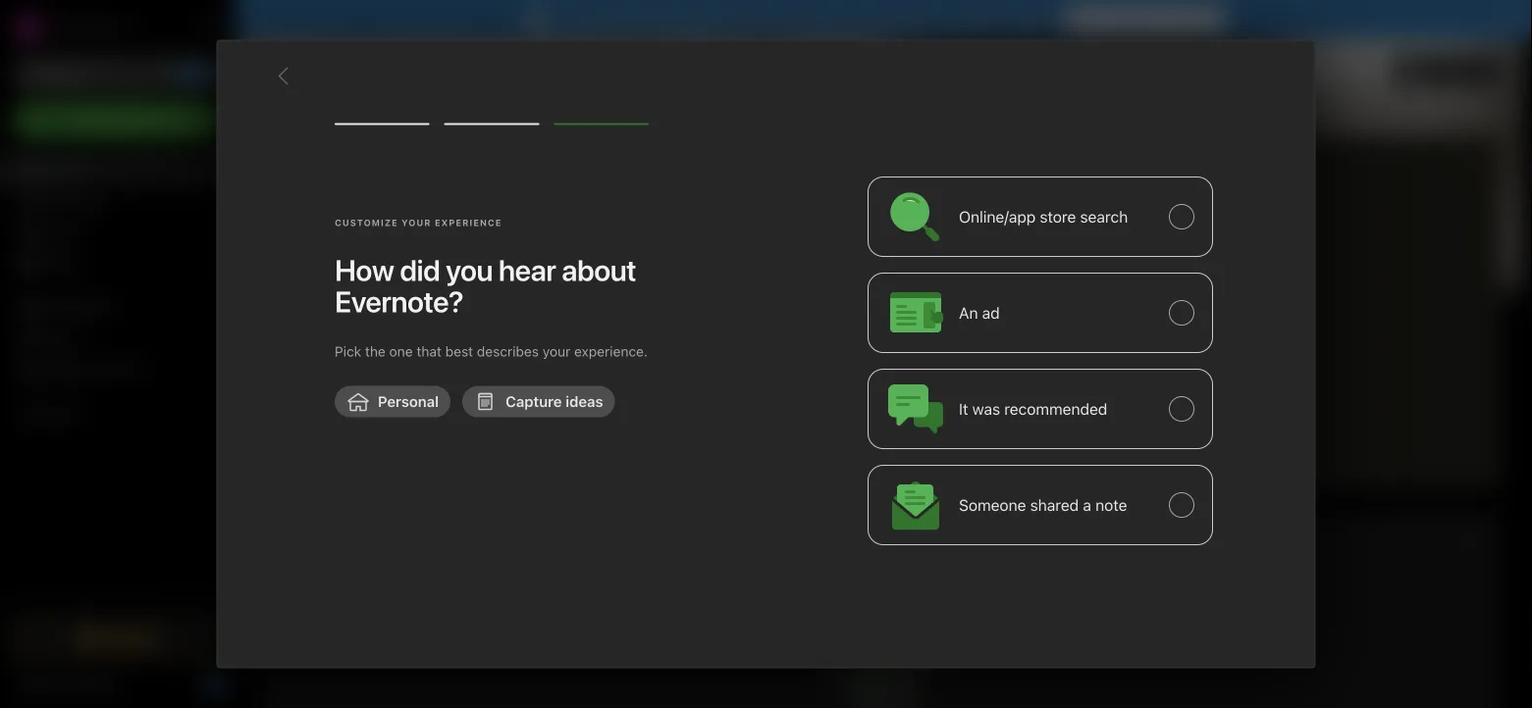Task type: describe. For each thing, give the bounding box(es) containing it.
1 vertical spatial your
[[542, 344, 570, 360]]

2 tab from the top
[[276, 561, 340, 581]]

the
[[365, 344, 386, 360]]

evernote?
[[335, 284, 463, 319]]

ideas
[[566, 393, 603, 410]]

shared with me link
[[0, 354, 235, 386]]

pick
[[335, 344, 361, 360]]

trash
[[43, 405, 78, 421]]

your
[[401, 218, 431, 228]]

with
[[92, 362, 118, 378]]

customize
[[1428, 63, 1493, 77]]

anytime.
[[1002, 11, 1056, 27]]

evernote
[[585, 11, 643, 27]]

john!
[[392, 59, 440, 82]]

morning,
[[312, 59, 388, 82]]

one
[[389, 344, 413, 360]]

for for free:
[[707, 11, 725, 27]]

customize button
[[1394, 55, 1501, 86]]

shortcuts
[[44, 193, 106, 209]]

experience
[[435, 218, 502, 228]]

you
[[446, 253, 493, 288]]

friday,
[[1201, 64, 1244, 78]]

online/app
[[959, 207, 1036, 226]]

capture ideas
[[506, 393, 603, 410]]

an
[[959, 304, 978, 322]]

that
[[417, 344, 442, 360]]

it
[[959, 400, 968, 418]]

get for get started
[[44, 677, 67, 693]]

someone shared a note button
[[868, 465, 1213, 546]]

tags button
[[0, 323, 235, 354]]

recommended
[[1004, 400, 1107, 418]]

it
[[1104, 11, 1113, 27]]

get it free for 7 days
[[1077, 11, 1212, 27]]

free:
[[728, 11, 761, 27]]

a
[[1083, 496, 1091, 515]]

upgrade button
[[12, 618, 224, 658]]

2023
[[1333, 64, 1362, 78]]

days
[[1180, 11, 1212, 27]]

shortcuts button
[[0, 185, 235, 217]]

ad
[[982, 304, 1000, 322]]

tags
[[44, 330, 74, 347]]

notes
[[43, 224, 81, 240]]

how
[[335, 253, 394, 288]]

it was recommended
[[959, 400, 1107, 418]]

all
[[849, 11, 863, 27]]

tasks
[[43, 256, 79, 272]]

describes
[[477, 344, 539, 360]]

try
[[561, 11, 582, 27]]

1 tab from the top
[[276, 185, 320, 204]]

online/app store search button
[[868, 176, 1213, 257]]

about
[[562, 253, 636, 288]]

best
[[445, 344, 473, 360]]

november
[[1247, 64, 1312, 78]]



Task type: locate. For each thing, give the bounding box(es) containing it.
home link
[[0, 154, 236, 185]]

your
[[866, 11, 894, 27], [542, 344, 570, 360]]

1 horizontal spatial personal
[[647, 11, 703, 27]]

Start writing… text field
[[1119, 185, 1499, 472]]

get
[[1077, 11, 1101, 27], [44, 677, 67, 693]]

cancel
[[955, 11, 998, 27]]

it was recommended button
[[868, 369, 1213, 449]]

tab
[[276, 185, 320, 204], [276, 561, 340, 581]]

online/app store search
[[959, 207, 1128, 226]]

get started
[[44, 677, 117, 693]]

for left 7
[[1147, 11, 1165, 27]]

0 vertical spatial get
[[1077, 11, 1101, 27]]

me
[[122, 362, 142, 378]]

started
[[71, 677, 117, 693]]

trash link
[[0, 397, 235, 429]]

notebooks
[[44, 299, 113, 315]]

None search field
[[26, 57, 210, 92]]

search
[[1080, 207, 1128, 226]]

personal down one
[[378, 393, 439, 410]]

someone
[[959, 496, 1026, 515]]

expand notebooks image
[[5, 299, 21, 315]]

1 horizontal spatial for
[[1147, 11, 1165, 27]]

someone shared a note
[[959, 496, 1127, 515]]

tree containing home
[[0, 154, 236, 601]]

1 vertical spatial get
[[44, 677, 67, 693]]

for left free:
[[707, 11, 725, 27]]

0 vertical spatial your
[[866, 11, 894, 27]]

customize
[[335, 218, 398, 228]]

free
[[1117, 11, 1143, 27]]

1 vertical spatial tab
[[276, 561, 340, 581]]

good
[[260, 59, 307, 82]]

your right describes on the left of page
[[542, 344, 570, 360]]

capture
[[506, 393, 562, 410]]

pick the one that best describes your experience.
[[335, 344, 648, 360]]

0
[[212, 679, 219, 691]]

get left it
[[1077, 11, 1101, 27]]

personal right evernote
[[647, 11, 703, 27]]

home
[[43, 161, 81, 178]]

new button
[[12, 103, 224, 138]]

1 horizontal spatial get
[[1077, 11, 1101, 27]]

7
[[1169, 11, 1177, 27]]

for
[[707, 11, 725, 27], [1147, 11, 1165, 27]]

0 vertical spatial personal
[[647, 11, 703, 27]]

sync
[[768, 11, 799, 27]]

tree
[[0, 154, 236, 601]]

experience.
[[574, 344, 648, 360]]

friday, november 17, 2023
[[1201, 64, 1362, 78]]

upgrade
[[101, 630, 160, 646]]

get for get it free for 7 days
[[1077, 11, 1101, 27]]

0 vertical spatial tab
[[276, 185, 320, 204]]

your right the all
[[866, 11, 894, 27]]

shared
[[43, 362, 88, 378]]

hear
[[498, 253, 556, 288]]

tasks button
[[0, 248, 235, 280]]

good morning, john!
[[260, 59, 440, 82]]

an ad
[[959, 304, 1000, 322]]

notes link
[[0, 217, 235, 248]]

was
[[972, 400, 1000, 418]]

Search text field
[[26, 57, 210, 92]]

1 vertical spatial personal
[[378, 393, 439, 410]]

did
[[400, 253, 440, 288]]

note
[[1095, 496, 1127, 515]]

customize your experience
[[335, 218, 502, 228]]

settings image
[[200, 16, 224, 39]]

new
[[43, 112, 71, 129]]

notebooks link
[[0, 291, 235, 323]]

0 horizontal spatial your
[[542, 344, 570, 360]]

get inside button
[[1077, 11, 1101, 27]]

get it free for 7 days button
[[1066, 7, 1223, 32]]

store
[[1040, 207, 1076, 226]]

1 horizontal spatial your
[[866, 11, 894, 27]]

try evernote personal for free: sync across all your devices. cancel anytime.
[[561, 11, 1056, 27]]

0 horizontal spatial get
[[44, 677, 67, 693]]

for inside button
[[1147, 11, 1165, 27]]

devices.
[[898, 11, 951, 27]]

shared with me
[[43, 362, 142, 378]]

across
[[803, 11, 845, 27]]

an ad button
[[868, 273, 1213, 353]]

2 for from the left
[[1147, 11, 1165, 27]]

1 for from the left
[[707, 11, 725, 27]]

for for 7
[[1147, 11, 1165, 27]]

shared
[[1030, 496, 1079, 515]]

personal
[[647, 11, 703, 27], [378, 393, 439, 410]]

how did you hear about evernote?
[[335, 253, 636, 319]]

0 horizontal spatial for
[[707, 11, 725, 27]]

17,
[[1316, 64, 1330, 78]]

0 horizontal spatial personal
[[378, 393, 439, 410]]

get left started
[[44, 677, 67, 693]]



Task type: vqa. For each thing, say whether or not it's contained in the screenshot.
0
yes



